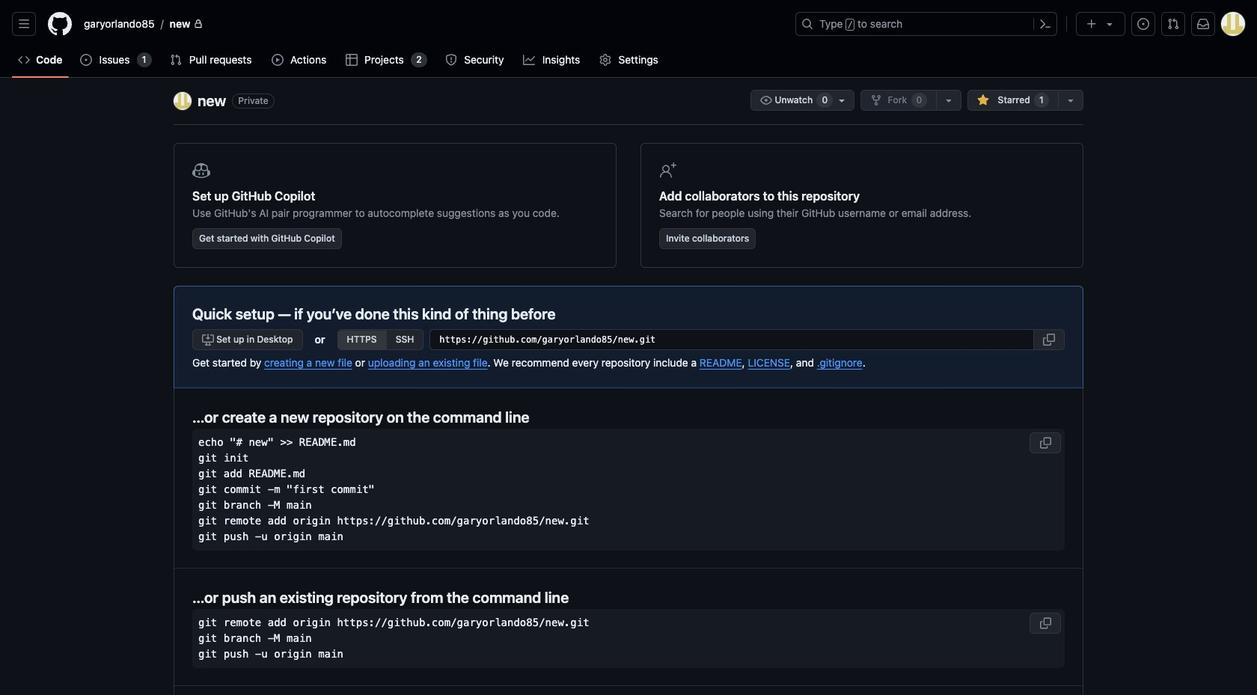 Task type: describe. For each thing, give the bounding box(es) containing it.
0 vertical spatial copy to clipboard image
[[1043, 334, 1055, 346]]

issue opened image for the rightmost git pull request icon
[[1138, 18, 1150, 30]]

issue opened image for bottom git pull request icon
[[80, 54, 92, 66]]

graph image
[[523, 54, 535, 66]]

owner avatar image
[[174, 92, 192, 110]]

copilot image
[[192, 162, 210, 180]]

play image
[[271, 54, 283, 66]]

plus image
[[1086, 18, 1098, 30]]

triangle down image
[[1104, 18, 1116, 30]]

shield image
[[445, 54, 457, 66]]

1 horizontal spatial git pull request image
[[1168, 18, 1180, 30]]

see your forks of this repository image
[[943, 94, 955, 106]]

copy to clipboard image
[[1040, 617, 1052, 629]]

1 vertical spatial copy to clipboard image
[[1040, 437, 1052, 449]]

code image
[[18, 54, 30, 66]]

desktop download image
[[202, 334, 214, 346]]

table image
[[346, 54, 358, 66]]

notifications image
[[1198, 18, 1210, 30]]



Task type: locate. For each thing, give the bounding box(es) containing it.
eye image
[[761, 94, 773, 106]]

copy to clipboard image
[[1043, 334, 1055, 346], [1040, 437, 1052, 449]]

git pull request image up 'owner avatar'
[[170, 54, 182, 66]]

1 vertical spatial issue opened image
[[80, 54, 92, 66]]

lock image
[[194, 19, 202, 28]]

git pull request image
[[1168, 18, 1180, 30], [170, 54, 182, 66]]

gear image
[[600, 54, 612, 66]]

0 vertical spatial issue opened image
[[1138, 18, 1150, 30]]

0 horizontal spatial git pull request image
[[170, 54, 182, 66]]

git pull request image left notifications image
[[1168, 18, 1180, 30]]

0 vertical spatial git pull request image
[[1168, 18, 1180, 30]]

homepage image
[[48, 12, 72, 36]]

issue opened image right triangle down icon
[[1138, 18, 1150, 30]]

Clone URL text field
[[430, 329, 1035, 350]]

issue opened image right code icon
[[80, 54, 92, 66]]

1 vertical spatial git pull request image
[[170, 54, 182, 66]]

person add image
[[659, 162, 677, 180]]

1 horizontal spatial issue opened image
[[1138, 18, 1150, 30]]

repo forked image
[[870, 94, 882, 106]]

0 horizontal spatial issue opened image
[[80, 54, 92, 66]]

add this repository to a list image
[[1065, 94, 1077, 106]]

star fill image
[[978, 94, 990, 106]]

command palette image
[[1040, 18, 1052, 30]]

issue opened image
[[1138, 18, 1150, 30], [80, 54, 92, 66]]

list
[[78, 12, 787, 36]]

1 user starred this repository element
[[1035, 93, 1049, 108]]



Task type: vqa. For each thing, say whether or not it's contained in the screenshot.
Access list
no



